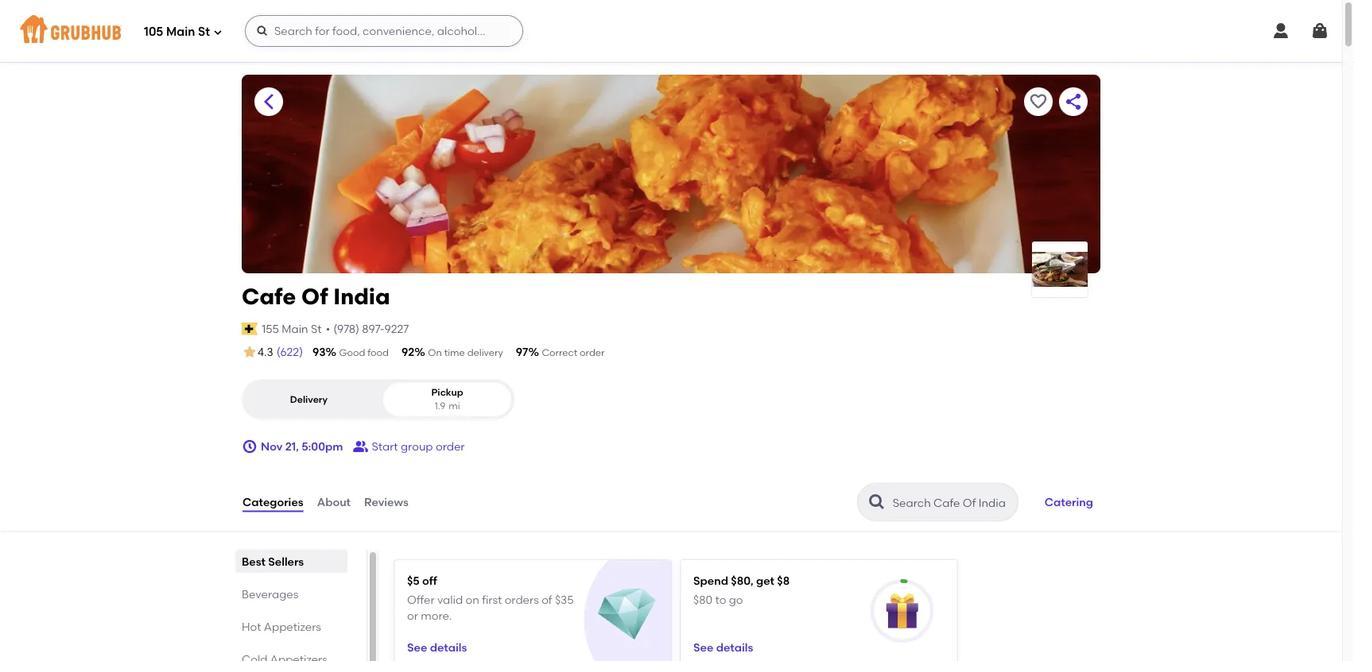 Task type: vqa. For each thing, say whether or not it's contained in the screenshot.
1st "See details" button from left
yes



Task type: describe. For each thing, give the bounding box(es) containing it.
about
[[317, 496, 351, 509]]

start group order
[[372, 440, 465, 454]]

best sellers
[[242, 555, 304, 569]]

of
[[542, 593, 552, 607]]

get
[[756, 574, 775, 588]]

pickup 1.9 mi
[[431, 387, 463, 412]]

st for 155 main st
[[311, 322, 322, 336]]

correct order
[[542, 347, 605, 359]]

orders
[[505, 593, 539, 607]]

4.3
[[258, 346, 273, 359]]

search icon image
[[868, 493, 887, 512]]

india
[[333, 284, 390, 310]]

(978)
[[333, 322, 359, 336]]

valid
[[437, 593, 463, 607]]

$5 off offer valid on first orders of $35 or more.
[[407, 574, 574, 623]]

$80,
[[731, 574, 754, 588]]

share icon image
[[1064, 92, 1083, 111]]

155
[[262, 322, 279, 336]]

897-
[[362, 322, 385, 336]]

subscription pass image
[[242, 323, 258, 336]]

see details for $80 to go
[[694, 641, 753, 655]]

start
[[372, 440, 398, 454]]

caret left icon image
[[259, 92, 278, 111]]

$8
[[777, 574, 790, 588]]

$80
[[694, 593, 713, 607]]

see details button for $80 to go
[[694, 634, 753, 662]]

2 horizontal spatial svg image
[[1311, 21, 1330, 41]]

hot appetizers tab
[[242, 619, 341, 636]]

start group order button
[[353, 433, 465, 461]]

155 main st
[[262, 322, 322, 336]]

21,
[[285, 440, 299, 454]]

(622)
[[277, 346, 303, 359]]

details for offer valid on first orders of $35 or more.
[[430, 641, 467, 655]]

pickup
[[431, 387, 463, 398]]

order inside button
[[436, 440, 465, 454]]

cafe of india
[[242, 284, 390, 310]]

more.
[[421, 610, 452, 623]]

first
[[482, 593, 502, 607]]

1.9
[[435, 401, 446, 412]]

1 horizontal spatial svg image
[[256, 25, 269, 37]]

Search Cafe Of India search field
[[891, 496, 1013, 511]]

105 main st
[[144, 25, 210, 39]]

good food
[[339, 347, 389, 359]]

off
[[422, 574, 437, 588]]

on
[[466, 593, 479, 607]]

svg image inside main navigation navigation
[[1272, 21, 1291, 41]]

nov 21, 5:00pm
[[261, 440, 343, 454]]

offer
[[407, 593, 435, 607]]

main for 155
[[282, 322, 308, 336]]

93
[[313, 346, 326, 359]]

reviews
[[364, 496, 409, 509]]

spend
[[694, 574, 728, 588]]

see for offer valid on first orders of $35 or more.
[[407, 641, 427, 655]]

on time delivery
[[428, 347, 503, 359]]

people icon image
[[353, 439, 369, 455]]

promo image
[[598, 586, 656, 644]]

reviews button
[[364, 474, 409, 531]]

of
[[301, 284, 328, 310]]

save this restaurant button
[[1024, 87, 1053, 116]]

option group containing pickup
[[242, 380, 515, 420]]

see details button for offer valid on first orders of $35 or more.
[[407, 634, 467, 662]]



Task type: locate. For each thing, give the bounding box(es) containing it.
1 horizontal spatial order
[[580, 347, 605, 359]]

or
[[407, 610, 418, 623]]

• (978) 897-9227
[[326, 322, 409, 336]]

delivery
[[290, 394, 328, 405]]

nov
[[261, 440, 283, 454]]

order right correct
[[580, 347, 605, 359]]

svg image
[[1311, 21, 1330, 41], [256, 25, 269, 37], [213, 27, 223, 37]]

cafe
[[242, 284, 296, 310]]

(978) 897-9227 button
[[333, 321, 409, 337]]

hot appetizers
[[242, 620, 321, 634]]

details for $80 to go
[[716, 641, 753, 655]]

st
[[198, 25, 210, 39], [311, 322, 322, 336]]

$5
[[407, 574, 420, 588]]

0 horizontal spatial see details
[[407, 641, 467, 655]]

details down go
[[716, 641, 753, 655]]

1 horizontal spatial see details
[[694, 641, 753, 655]]

main inside button
[[282, 322, 308, 336]]

97
[[516, 346, 528, 359]]

st inside main navigation navigation
[[198, 25, 210, 39]]

spend $80, get $8 $80 to go
[[694, 574, 790, 607]]

see details down to
[[694, 641, 753, 655]]

details down more.
[[430, 641, 467, 655]]

0 horizontal spatial see
[[407, 641, 427, 655]]

main right 105
[[166, 25, 195, 39]]

0 horizontal spatial svg image
[[242, 439, 258, 455]]

1 horizontal spatial details
[[716, 641, 753, 655]]

st left •
[[311, 322, 322, 336]]

sellers
[[268, 555, 304, 569]]

see details
[[407, 641, 467, 655], [694, 641, 753, 655]]

option group
[[242, 380, 515, 420]]

delivery
[[467, 347, 503, 359]]

0 horizontal spatial see details button
[[407, 634, 467, 662]]

st right 105
[[198, 25, 210, 39]]

see details button down more.
[[407, 634, 467, 662]]

st inside button
[[311, 322, 322, 336]]

0 vertical spatial svg image
[[1272, 21, 1291, 41]]

star icon image
[[242, 344, 258, 360]]

1 see from the left
[[407, 641, 427, 655]]

to
[[715, 593, 726, 607]]

1 horizontal spatial see details button
[[694, 634, 753, 662]]

order right group
[[436, 440, 465, 454]]

see for $80 to go
[[694, 641, 714, 655]]

categories button
[[242, 474, 304, 531]]

tab
[[242, 651, 341, 662]]

92
[[402, 346, 415, 359]]

1 horizontal spatial svg image
[[1272, 21, 1291, 41]]

0 horizontal spatial details
[[430, 641, 467, 655]]

2 see details from the left
[[694, 641, 753, 655]]

main up (622)
[[282, 322, 308, 336]]

catering button
[[1038, 485, 1101, 520]]

2 see details button from the left
[[694, 634, 753, 662]]

1 horizontal spatial main
[[282, 322, 308, 336]]

155 main st button
[[261, 320, 323, 338]]

see details down more.
[[407, 641, 467, 655]]

1 see details from the left
[[407, 641, 467, 655]]

main for 105
[[166, 25, 195, 39]]

best sellers tab
[[242, 554, 341, 570]]

on
[[428, 347, 442, 359]]

5:00pm
[[302, 440, 343, 454]]

cafe of india logo image
[[1032, 252, 1088, 287]]

appetizers
[[264, 620, 321, 634]]

0 horizontal spatial main
[[166, 25, 195, 39]]

food
[[368, 347, 389, 359]]

order
[[580, 347, 605, 359], [436, 440, 465, 454]]

catering
[[1045, 496, 1094, 509]]

1 horizontal spatial see
[[694, 641, 714, 655]]

0 vertical spatial main
[[166, 25, 195, 39]]

0 vertical spatial st
[[198, 25, 210, 39]]

1 vertical spatial svg image
[[242, 439, 258, 455]]

see down or
[[407, 641, 427, 655]]

main navigation navigation
[[0, 0, 1343, 62]]

best
[[242, 555, 266, 569]]

0 horizontal spatial order
[[436, 440, 465, 454]]

•
[[326, 322, 330, 336]]

1 see details button from the left
[[407, 634, 467, 662]]

see details button down to
[[694, 634, 753, 662]]

1 vertical spatial order
[[436, 440, 465, 454]]

9227
[[385, 322, 409, 336]]

nov 21, 5:00pm button
[[242, 433, 343, 461]]

0 vertical spatial order
[[580, 347, 605, 359]]

$35
[[555, 593, 574, 607]]

save this restaurant image
[[1029, 92, 1048, 111]]

1 horizontal spatial st
[[311, 322, 322, 336]]

about button
[[316, 474, 352, 531]]

1 vertical spatial main
[[282, 322, 308, 336]]

svg image
[[1272, 21, 1291, 41], [242, 439, 258, 455]]

go
[[729, 593, 743, 607]]

time
[[444, 347, 465, 359]]

see details for offer valid on first orders of $35 or more.
[[407, 641, 467, 655]]

group
[[401, 440, 433, 454]]

0 horizontal spatial st
[[198, 25, 210, 39]]

2 see from the left
[[694, 641, 714, 655]]

correct
[[542, 347, 578, 359]]

good
[[339, 347, 365, 359]]

0 horizontal spatial svg image
[[213, 27, 223, 37]]

105
[[144, 25, 163, 39]]

2 details from the left
[[716, 641, 753, 655]]

main inside navigation
[[166, 25, 195, 39]]

svg image inside nov 21, 5:00pm button
[[242, 439, 258, 455]]

reward icon image
[[885, 594, 920, 629]]

see down $80
[[694, 641, 714, 655]]

details
[[430, 641, 467, 655], [716, 641, 753, 655]]

see
[[407, 641, 427, 655], [694, 641, 714, 655]]

main
[[166, 25, 195, 39], [282, 322, 308, 336]]

Search for food, convenience, alcohol... search field
[[245, 15, 523, 47]]

beverages
[[242, 588, 298, 601]]

see details button
[[407, 634, 467, 662], [694, 634, 753, 662]]

1 vertical spatial st
[[311, 322, 322, 336]]

categories
[[243, 496, 304, 509]]

beverages tab
[[242, 586, 341, 603]]

mi
[[449, 401, 460, 412]]

hot
[[242, 620, 261, 634]]

st for 105 main st
[[198, 25, 210, 39]]

1 details from the left
[[430, 641, 467, 655]]



